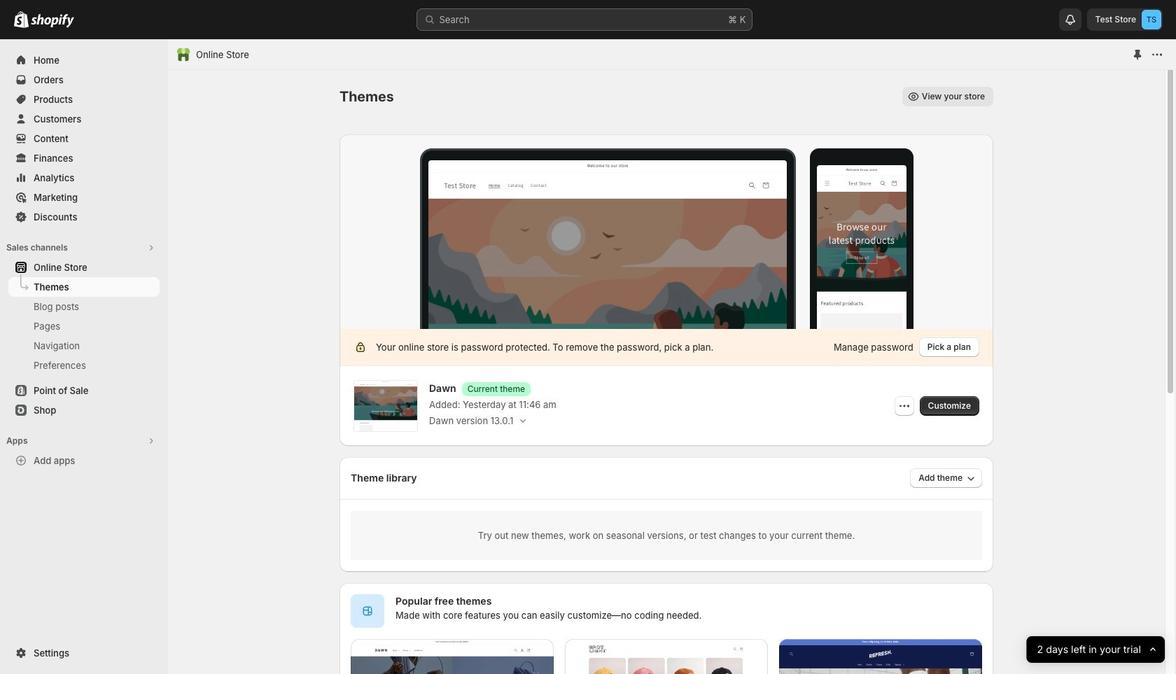 Task type: vqa. For each thing, say whether or not it's contained in the screenshot.
Shopify icon
yes



Task type: describe. For each thing, give the bounding box(es) containing it.
shopify image
[[14, 11, 29, 28]]



Task type: locate. For each thing, give the bounding box(es) containing it.
shopify image
[[31, 14, 74, 28]]

online store image
[[176, 48, 190, 62]]

test store image
[[1142, 10, 1162, 29]]



